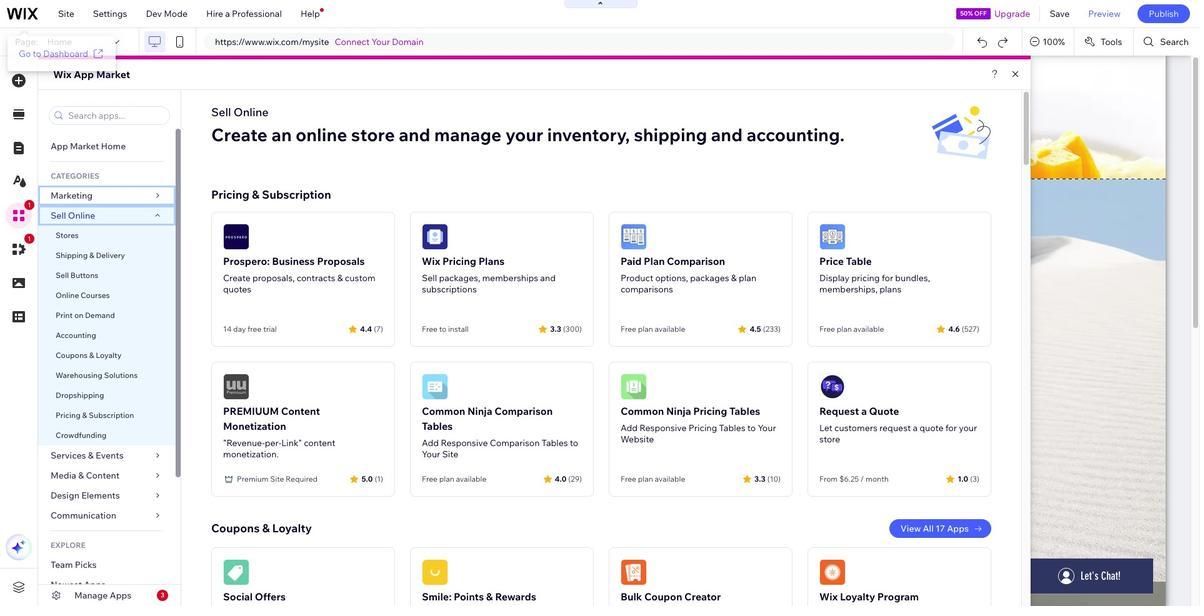 Task type: describe. For each thing, give the bounding box(es) containing it.
marketing link
[[38, 186, 176, 206]]

publish button
[[1138, 4, 1190, 23]]

plans
[[479, 255, 505, 268]]

0 vertical spatial market
[[96, 68, 130, 81]]

0 vertical spatial home
[[47, 36, 72, 48]]

a for professional
[[225, 8, 230, 19]]

1 vertical spatial market
[[70, 141, 99, 152]]

4.0 (29)
[[555, 474, 582, 484]]

bundles,
[[895, 273, 930, 284]]

content inside media & content link
[[86, 470, 120, 481]]

team picks link
[[38, 555, 176, 575]]

off
[[975, 9, 987, 18]]

plan for price table
[[837, 324, 852, 334]]

content inside premiuum content monetization "revenue-per-link" content monetization.
[[281, 405, 320, 418]]

a for quote
[[861, 405, 867, 418]]

paid
[[621, 255, 642, 268]]

communication
[[51, 510, 118, 521]]

go
[[19, 48, 31, 59]]

categories
[[51, 171, 99, 181]]

link"
[[282, 438, 302, 449]]

table
[[846, 255, 872, 268]]

contracts
[[297, 273, 335, 284]]

free for wix pricing plans
[[422, 324, 438, 334]]

pricing & subscription link
[[38, 406, 176, 426]]

from $6.25 / month
[[820, 474, 889, 484]]

& inside paid plan comparison product options, packages & plan comparisons
[[731, 273, 737, 284]]

0 horizontal spatial loyalty
[[96, 351, 122, 360]]

sell online create an online store and manage your inventory, shipping and accounting.
[[211, 105, 845, 146]]

media & content
[[51, 470, 120, 481]]

2 vertical spatial online
[[56, 291, 79, 300]]

month
[[866, 474, 889, 484]]

1 vertical spatial coupons
[[211, 521, 260, 536]]

17
[[936, 523, 945, 535]]

1 horizontal spatial pricing & subscription
[[211, 188, 331, 202]]

custom
[[345, 273, 375, 284]]

sell for sell online create an online store and manage your inventory, shipping and accounting.
[[211, 105, 231, 119]]

1.0 (3)
[[958, 474, 980, 484]]

domain
[[392, 36, 424, 48]]

bulk
[[621, 591, 642, 603]]

3
[[161, 591, 164, 600]]

media & content link
[[38, 466, 176, 486]]

packages
[[690, 273, 729, 284]]

creator
[[685, 591, 721, 603]]

to inside common ninja pricing tables add responsive pricing tables to your website
[[748, 423, 756, 434]]

request
[[880, 423, 911, 434]]

design elements link
[[38, 486, 176, 506]]

premiuum content monetization "revenue-per-link" content monetization.
[[223, 405, 336, 460]]

smile: points & rewards logo image
[[422, 560, 448, 586]]

2 1 from the top
[[27, 235, 31, 243]]

smile:
[[422, 591, 452, 603]]

1 horizontal spatial loyalty
[[272, 521, 312, 536]]

free plan available for common ninja pricing tables
[[621, 474, 685, 484]]

customers
[[835, 423, 878, 434]]

proposals
[[317, 255, 365, 268]]

free plan available for paid plan comparison
[[621, 324, 685, 334]]

premium
[[237, 474, 269, 484]]

online courses
[[56, 291, 110, 300]]

common for common ninja pricing tables
[[621, 405, 664, 418]]

accounting link
[[38, 326, 176, 346]]

comparisons
[[621, 284, 673, 295]]

go to dashboard
[[19, 48, 88, 59]]

shipping & delivery link
[[38, 246, 176, 266]]

5.0 (1)
[[362, 474, 383, 484]]

preview
[[1089, 8, 1121, 19]]

save button
[[1041, 0, 1079, 28]]

shipping & delivery
[[56, 251, 125, 260]]

1 horizontal spatial coupons & loyalty
[[211, 521, 312, 536]]

services & events link
[[38, 446, 176, 466]]

available for paid plan comparison
[[655, 324, 685, 334]]

dev
[[146, 8, 162, 19]]

accounting.
[[747, 124, 845, 146]]

sell buttons
[[56, 271, 98, 280]]

Search apps... field
[[64, 107, 166, 124]]

request a quote logo image
[[820, 374, 846, 400]]

app market home link
[[38, 136, 176, 156]]

online for sell online create an online store and manage your inventory, shipping and accounting.
[[234, 105, 269, 119]]

50%
[[960, 9, 973, 18]]

social
[[223, 591, 253, 603]]

quotes
[[223, 284, 251, 295]]

to left install
[[439, 324, 446, 334]]

monetization.
[[223, 449, 279, 460]]

wix for wix pricing plans sell packages, memberships and subscriptions
[[422, 255, 440, 268]]

subscriptions
[[422, 284, 477, 295]]

request
[[820, 405, 859, 418]]

wix pricing plans sell packages, memberships and subscriptions
[[422, 255, 556, 295]]

price table display pricing for bundles, memberships, plans
[[820, 255, 930, 295]]

premiuum content monetization logo image
[[223, 374, 249, 400]]

let
[[820, 423, 833, 434]]

events
[[96, 450, 124, 461]]

create inside sell online create an online store and manage your inventory, shipping and accounting.
[[211, 124, 267, 146]]

0 vertical spatial your
[[372, 36, 390, 48]]

required
[[286, 474, 318, 484]]

common ninja comparison tables add responsive comparison tables to your site
[[422, 405, 578, 460]]

free for common ninja comparison tables
[[422, 474, 438, 484]]

available for common ninja pricing tables
[[655, 474, 685, 484]]

services
[[51, 450, 86, 461]]

(29)
[[568, 474, 582, 484]]

manage
[[74, 590, 108, 601]]

coupons & loyalty link
[[38, 346, 176, 366]]

points
[[454, 591, 484, 603]]

store inside request a quote let customers request a quote for your store
[[820, 434, 840, 445]]

solutions
[[104, 371, 138, 380]]

free
[[248, 324, 262, 334]]

comparison for paid plan comparison
[[667, 255, 725, 268]]

your for common ninja comparison tables
[[422, 449, 440, 460]]

free for paid plan comparison
[[621, 324, 636, 334]]

0 horizontal spatial coupons
[[56, 351, 88, 360]]

services & events
[[51, 450, 124, 461]]

common ninja pricing tables logo image
[[621, 374, 647, 400]]

save
[[1050, 8, 1070, 19]]

$6.25
[[840, 474, 859, 484]]

and for memberships
[[540, 273, 556, 284]]

hire a professional
[[206, 8, 282, 19]]

2 1 button from the top
[[6, 234, 34, 263]]

4.6
[[948, 324, 960, 334]]

delivery
[[96, 251, 125, 260]]

app market home
[[51, 141, 126, 152]]

search
[[1161, 36, 1189, 48]]

(1)
[[375, 474, 383, 484]]

premiuum
[[223, 405, 279, 418]]

offers
[[255, 591, 286, 603]]

1 vertical spatial subscription
[[89, 411, 134, 420]]

1 horizontal spatial subscription
[[262, 188, 331, 202]]

ninja for comparison
[[468, 405, 492, 418]]

paid plan comparison logo image
[[621, 224, 647, 250]]

newest apps link
[[38, 575, 176, 595]]



Task type: locate. For each thing, give the bounding box(es) containing it.
tools button
[[1075, 28, 1134, 56]]

explore
[[51, 541, 86, 550]]

free for common ninja pricing tables
[[621, 474, 636, 484]]

0 vertical spatial 1 button
[[6, 200, 34, 229]]

quote
[[920, 423, 944, 434]]

online inside sell online create an online store and manage your inventory, shipping and accounting.
[[234, 105, 269, 119]]

0 horizontal spatial pricing & subscription
[[56, 411, 134, 420]]

plan for common ninja pricing tables
[[638, 474, 653, 484]]

0 horizontal spatial your
[[506, 124, 543, 146]]

apps for newest apps
[[84, 580, 106, 591]]

professional
[[232, 8, 282, 19]]

available down common ninja pricing tables add responsive pricing tables to your website
[[655, 474, 685, 484]]

your inside sell online create an online store and manage your inventory, shipping and accounting.
[[506, 124, 543, 146]]

content up elements
[[86, 470, 120, 481]]

1 horizontal spatial a
[[861, 405, 867, 418]]

memberships
[[482, 273, 538, 284]]

4.4
[[360, 324, 372, 334]]

4.0
[[555, 474, 567, 484]]

hire
[[206, 8, 223, 19]]

stores
[[56, 231, 79, 240]]

wix for wix loyalty program
[[820, 591, 838, 603]]

inventory,
[[547, 124, 630, 146]]

pricing & subscription down dropshipping link
[[56, 411, 134, 420]]

0 vertical spatial online
[[234, 105, 269, 119]]

apps inside "link"
[[947, 523, 969, 535]]

your inside request a quote let customers request a quote for your store
[[959, 423, 977, 434]]

0 vertical spatial 1
[[27, 201, 31, 209]]

1 1 button from the top
[[6, 200, 34, 229]]

subscription down dropshipping link
[[89, 411, 134, 420]]

home inside app market home link
[[101, 141, 126, 152]]

0 vertical spatial comparison
[[667, 255, 725, 268]]

site inside common ninja comparison tables add responsive comparison tables to your site
[[442, 449, 458, 460]]

1 vertical spatial home
[[101, 141, 126, 152]]

1 horizontal spatial add
[[621, 423, 638, 434]]

and inside wix pricing plans sell packages, memberships and subscriptions
[[540, 273, 556, 284]]

1 horizontal spatial content
[[281, 405, 320, 418]]

responsive inside common ninja pricing tables add responsive pricing tables to your website
[[640, 423, 687, 434]]

/
[[861, 474, 864, 484]]

demand
[[85, 311, 115, 320]]

1 vertical spatial store
[[820, 434, 840, 445]]

memberships,
[[820, 284, 878, 295]]

1 vertical spatial site
[[442, 449, 458, 460]]

bulk coupon creator logo image
[[621, 560, 647, 586]]

home up "dashboard"
[[47, 36, 72, 48]]

and right memberships
[[540, 273, 556, 284]]

ninja inside common ninja comparison tables add responsive comparison tables to your site
[[468, 405, 492, 418]]

common down common ninja comparison tables logo
[[422, 405, 465, 418]]

sell inside sell online create an online store and manage your inventory, shipping and accounting.
[[211, 105, 231, 119]]

print
[[56, 311, 73, 320]]

pricing inside wix pricing plans sell packages, memberships and subscriptions
[[443, 255, 476, 268]]

a left quote
[[913, 423, 918, 434]]

0 vertical spatial responsive
[[640, 423, 687, 434]]

team
[[51, 560, 73, 571]]

for right pricing
[[882, 273, 893, 284]]

&
[[252, 188, 259, 202], [89, 251, 94, 260], [337, 273, 343, 284], [731, 273, 737, 284], [89, 351, 94, 360], [82, 411, 87, 420], [88, 450, 94, 461], [78, 470, 84, 481], [262, 521, 270, 536], [486, 591, 493, 603]]

to right go
[[33, 48, 41, 59]]

wix inside wix pricing plans sell packages, memberships and subscriptions
[[422, 255, 440, 268]]

website
[[621, 434, 654, 445]]

1 horizontal spatial site
[[270, 474, 284, 484]]

per-
[[265, 438, 282, 449]]

2 horizontal spatial loyalty
[[840, 591, 875, 603]]

store
[[351, 124, 395, 146], [820, 434, 840, 445]]

coupons up social offers logo
[[211, 521, 260, 536]]

0 horizontal spatial for
[[882, 273, 893, 284]]

your
[[372, 36, 390, 48], [758, 423, 776, 434], [422, 449, 440, 460]]

store down 'request'
[[820, 434, 840, 445]]

plan for paid plan comparison
[[638, 324, 653, 334]]

4.6 (527)
[[948, 324, 980, 334]]

prospero:
[[223, 255, 270, 268]]

preview button
[[1079, 0, 1130, 28]]

1 common from the left
[[422, 405, 465, 418]]

1 left stores on the left of the page
[[27, 235, 31, 243]]

coupons & loyalty
[[56, 351, 122, 360], [211, 521, 312, 536]]

2 ninja from the left
[[666, 405, 691, 418]]

0 vertical spatial wix
[[53, 68, 71, 81]]

pricing & subscription inside pricing & subscription link
[[56, 411, 134, 420]]

1 vertical spatial comparison
[[495, 405, 553, 418]]

sell online link
[[38, 206, 176, 226]]

0 vertical spatial 3.3
[[550, 324, 561, 334]]

0 vertical spatial coupons
[[56, 351, 88, 360]]

2 horizontal spatial and
[[711, 124, 743, 146]]

sell for sell online
[[51, 210, 66, 221]]

add inside common ninja pricing tables add responsive pricing tables to your website
[[621, 423, 638, 434]]

home down the search apps... field
[[101, 141, 126, 152]]

tables
[[730, 405, 760, 418], [422, 420, 453, 433], [719, 423, 746, 434], [542, 438, 568, 449]]

(3)
[[970, 474, 980, 484]]

monetization
[[223, 420, 286, 433]]

options,
[[655, 273, 688, 284]]

add for common ninja pricing tables
[[621, 423, 638, 434]]

store right online at the top of page
[[351, 124, 395, 146]]

wix loyalty program logo image
[[820, 560, 846, 586]]

0 horizontal spatial a
[[225, 8, 230, 19]]

0 vertical spatial coupons & loyalty
[[56, 351, 122, 360]]

print on demand link
[[38, 306, 176, 326]]

0 vertical spatial store
[[351, 124, 395, 146]]

free right (1)
[[422, 474, 438, 484]]

view all 17 apps
[[901, 523, 969, 535]]

sell inside "link"
[[51, 210, 66, 221]]

wix app market
[[53, 68, 130, 81]]

free plan available for common ninja comparison tables
[[422, 474, 487, 484]]

dev mode
[[146, 8, 188, 19]]

apps down the picks at the left
[[84, 580, 106, 591]]

market up the search apps... field
[[96, 68, 130, 81]]

shipping
[[634, 124, 707, 146]]

add inside common ninja comparison tables add responsive comparison tables to your site
[[422, 438, 439, 449]]

1 vertical spatial 1
[[27, 235, 31, 243]]

1 horizontal spatial and
[[540, 273, 556, 284]]

apps right manage
[[110, 590, 131, 601]]

1 button left sell online
[[6, 200, 34, 229]]

subscription down an
[[262, 188, 331, 202]]

and left manage at the top
[[399, 124, 430, 146]]

0 horizontal spatial app
[[51, 141, 68, 152]]

free left install
[[422, 324, 438, 334]]

free plan available for price table
[[820, 324, 884, 334]]

loyalty down accounting link
[[96, 351, 122, 360]]

your right manage at the top
[[506, 124, 543, 146]]

proposals,
[[253, 273, 295, 284]]

0 horizontal spatial site
[[58, 8, 74, 19]]

1 horizontal spatial coupons
[[211, 521, 260, 536]]

add down common ninja pricing tables logo at the right bottom of the page
[[621, 423, 638, 434]]

1 vertical spatial your
[[758, 423, 776, 434]]

a
[[225, 8, 230, 19], [861, 405, 867, 418], [913, 423, 918, 434]]

1 horizontal spatial common
[[621, 405, 664, 418]]

your right quote
[[959, 423, 977, 434]]

for inside request a quote let customers request a quote for your store
[[946, 423, 957, 434]]

free to install
[[422, 324, 469, 334]]

your for common ninja pricing tables
[[758, 423, 776, 434]]

your inside common ninja pricing tables add responsive pricing tables to your website
[[758, 423, 776, 434]]

content up link"
[[281, 405, 320, 418]]

wix pricing plans logo image
[[422, 224, 448, 250]]

market up 'categories'
[[70, 141, 99, 152]]

dashboard
[[43, 48, 88, 59]]

plan for common ninja comparison tables
[[439, 474, 454, 484]]

(300)
[[563, 324, 582, 334]]

your inside common ninja comparison tables add responsive comparison tables to your site
[[422, 449, 440, 460]]

1 horizontal spatial ninja
[[666, 405, 691, 418]]

(7)
[[374, 324, 383, 334]]

loyalty down required
[[272, 521, 312, 536]]

free down website
[[621, 474, 636, 484]]

a up customers
[[861, 405, 867, 418]]

free
[[422, 324, 438, 334], [621, 324, 636, 334], [820, 324, 835, 334], [422, 474, 438, 484], [621, 474, 636, 484]]

sell inside wix pricing plans sell packages, memberships and subscriptions
[[422, 273, 437, 284]]

responsive inside common ninja comparison tables add responsive comparison tables to your site
[[441, 438, 488, 449]]

1 horizontal spatial your
[[422, 449, 440, 460]]

add down common ninja comparison tables logo
[[422, 438, 439, 449]]

1 horizontal spatial for
[[946, 423, 957, 434]]

common inside common ninja pricing tables add responsive pricing tables to your website
[[621, 405, 664, 418]]

1 left marketing
[[27, 201, 31, 209]]

wix down wix pricing plans logo
[[422, 255, 440, 268]]

free down memberships,
[[820, 324, 835, 334]]

crowdfunding
[[56, 431, 107, 440]]

social offers logo image
[[223, 560, 249, 586]]

0 vertical spatial content
[[281, 405, 320, 418]]

2 common from the left
[[621, 405, 664, 418]]

wix down wix loyalty program logo
[[820, 591, 838, 603]]

0 vertical spatial site
[[58, 8, 74, 19]]

100%
[[1043, 36, 1065, 48]]

create
[[211, 124, 267, 146], [223, 273, 251, 284]]

0 horizontal spatial home
[[47, 36, 72, 48]]

1 horizontal spatial wix
[[422, 255, 440, 268]]

trial
[[263, 324, 277, 334]]

mode
[[164, 8, 188, 19]]

3.3 (300)
[[550, 324, 582, 334]]

1 ninja from the left
[[468, 405, 492, 418]]

crowdfunding link
[[38, 426, 176, 446]]

subscription
[[262, 188, 331, 202], [89, 411, 134, 420]]

2 vertical spatial comparison
[[490, 438, 540, 449]]

app down "dashboard"
[[74, 68, 94, 81]]

rewards
[[495, 591, 536, 603]]

0 vertical spatial loyalty
[[96, 351, 122, 360]]

a right hire
[[225, 8, 230, 19]]

2 horizontal spatial a
[[913, 423, 918, 434]]

0 vertical spatial for
[[882, 273, 893, 284]]

ninja inside common ninja pricing tables add responsive pricing tables to your website
[[666, 405, 691, 418]]

1 vertical spatial wix
[[422, 255, 440, 268]]

3.3 for common ninja pricing tables
[[755, 474, 766, 484]]

business
[[272, 255, 315, 268]]

wix down go to dashboard button
[[53, 68, 71, 81]]

prospero: business proposals create proposals, contracts & custom quotes
[[223, 255, 375, 295]]

1 vertical spatial create
[[223, 273, 251, 284]]

1 vertical spatial for
[[946, 423, 957, 434]]

coupons down accounting
[[56, 351, 88, 360]]

1 vertical spatial 1 button
[[6, 234, 34, 263]]

common ninja comparison tables logo image
[[422, 374, 448, 400]]

responsive for comparison
[[441, 438, 488, 449]]

0 horizontal spatial subscription
[[89, 411, 134, 420]]

0 horizontal spatial wix
[[53, 68, 71, 81]]

common down common ninja pricing tables logo at the right bottom of the page
[[621, 405, 664, 418]]

paid plan comparison product options, packages & plan comparisons
[[621, 255, 757, 295]]

ninja for pricing
[[666, 405, 691, 418]]

for right quote
[[946, 423, 957, 434]]

coupons & loyalty down premium
[[211, 521, 312, 536]]

wix for wix app market
[[53, 68, 71, 81]]

create left an
[[211, 124, 267, 146]]

0 horizontal spatial apps
[[84, 580, 106, 591]]

2 horizontal spatial site
[[442, 449, 458, 460]]

price table logo image
[[820, 224, 846, 250]]

"revenue-
[[223, 438, 265, 449]]

pricing & subscription up prospero: business proposals  logo on the left
[[211, 188, 331, 202]]

courses
[[81, 291, 110, 300]]

1 horizontal spatial 3.3
[[755, 474, 766, 484]]

1 horizontal spatial app
[[74, 68, 94, 81]]

0 vertical spatial app
[[74, 68, 94, 81]]

plan inside paid plan comparison product options, packages & plan comparisons
[[739, 273, 757, 284]]

premium site required
[[237, 474, 318, 484]]

picks
[[75, 560, 97, 571]]

1 vertical spatial content
[[86, 470, 120, 481]]

comparison inside paid plan comparison product options, packages & plan comparisons
[[667, 255, 725, 268]]

apps for manage apps
[[110, 590, 131, 601]]

0 horizontal spatial 3.3
[[550, 324, 561, 334]]

0 horizontal spatial responsive
[[441, 438, 488, 449]]

1 horizontal spatial home
[[101, 141, 126, 152]]

day
[[233, 324, 246, 334]]

100% button
[[1023, 28, 1074, 56]]

available down comparisons
[[655, 324, 685, 334]]

2 horizontal spatial wix
[[820, 591, 838, 603]]

online inside "link"
[[68, 210, 95, 221]]

and right shipping
[[711, 124, 743, 146]]

to inside common ninja comparison tables add responsive comparison tables to your site
[[570, 438, 578, 449]]

to inside go to dashboard button
[[33, 48, 41, 59]]

0 horizontal spatial common
[[422, 405, 465, 418]]

sell for sell buttons
[[56, 271, 69, 280]]

create inside prospero: business proposals create proposals, contracts & custom quotes
[[223, 273, 251, 284]]

(527)
[[962, 324, 980, 334]]

2 vertical spatial site
[[270, 474, 284, 484]]

1 vertical spatial app
[[51, 141, 68, 152]]

1 vertical spatial coupons & loyalty
[[211, 521, 312, 536]]

responsive for pricing
[[640, 423, 687, 434]]

add for common ninja comparison tables
[[422, 438, 439, 449]]

1 horizontal spatial store
[[820, 434, 840, 445]]

0 horizontal spatial store
[[351, 124, 395, 146]]

plans
[[880, 284, 902, 295]]

to up (29)
[[570, 438, 578, 449]]

an
[[271, 124, 292, 146]]

site
[[58, 8, 74, 19], [442, 449, 458, 460], [270, 474, 284, 484]]

for inside price table display pricing for bundles, memberships, plans
[[882, 273, 893, 284]]

0 horizontal spatial coupons & loyalty
[[56, 351, 122, 360]]

available for price table
[[854, 324, 884, 334]]

3.3
[[550, 324, 561, 334], [755, 474, 766, 484]]

2 horizontal spatial apps
[[947, 523, 969, 535]]

0 vertical spatial a
[[225, 8, 230, 19]]

view
[[901, 523, 921, 535]]

settings
[[93, 8, 127, 19]]

1 button left stores on the left of the page
[[6, 234, 34, 263]]

online for sell online
[[68, 210, 95, 221]]

coupons
[[56, 351, 88, 360], [211, 521, 260, 536]]

all
[[923, 523, 934, 535]]

common for common ninja comparison tables
[[422, 405, 465, 418]]

search button
[[1134, 28, 1200, 56]]

0 horizontal spatial add
[[422, 438, 439, 449]]

3.3 left (300)
[[550, 324, 561, 334]]

0 vertical spatial subscription
[[262, 188, 331, 202]]

1 vertical spatial pricing & subscription
[[56, 411, 134, 420]]

https://www.wix.com/mysite
[[215, 36, 329, 48]]

0 vertical spatial your
[[506, 124, 543, 146]]

and for store
[[399, 124, 430, 146]]

0 vertical spatial add
[[621, 423, 638, 434]]

free for price table
[[820, 324, 835, 334]]

2 horizontal spatial your
[[758, 423, 776, 434]]

wix loyalty program
[[820, 591, 919, 603]]

1 vertical spatial add
[[422, 438, 439, 449]]

available down common ninja comparison tables add responsive comparison tables to your site
[[456, 474, 487, 484]]

3.3 for wix pricing plans
[[550, 324, 561, 334]]

1 1 from the top
[[27, 201, 31, 209]]

0 vertical spatial pricing & subscription
[[211, 188, 331, 202]]

comparison for common ninja comparison tables
[[495, 405, 553, 418]]

apps right 17
[[947, 523, 969, 535]]

2 vertical spatial loyalty
[[840, 591, 875, 603]]

1 vertical spatial a
[[861, 405, 867, 418]]

0 horizontal spatial and
[[399, 124, 430, 146]]

available down memberships,
[[854, 324, 884, 334]]

packages,
[[439, 273, 480, 284]]

coupons & loyalty up warehousing solutions
[[56, 351, 122, 360]]

ninja
[[468, 405, 492, 418], [666, 405, 691, 418]]

1 vertical spatial online
[[68, 210, 95, 221]]

loyalty down wix loyalty program logo
[[840, 591, 875, 603]]

& inside prospero: business proposals create proposals, contracts & custom quotes
[[337, 273, 343, 284]]

0 vertical spatial create
[[211, 124, 267, 146]]

2 vertical spatial a
[[913, 423, 918, 434]]

1 vertical spatial loyalty
[[272, 521, 312, 536]]

0 horizontal spatial your
[[372, 36, 390, 48]]

prospero: business proposals  logo image
[[223, 224, 249, 250]]

2 vertical spatial your
[[422, 449, 440, 460]]

3.3 left (10)
[[755, 474, 766, 484]]

available for common ninja comparison tables
[[456, 474, 487, 484]]

common inside common ninja comparison tables add responsive comparison tables to your site
[[422, 405, 465, 418]]

2 vertical spatial wix
[[820, 591, 838, 603]]

online
[[296, 124, 347, 146]]

0 horizontal spatial ninja
[[468, 405, 492, 418]]

content
[[281, 405, 320, 418], [86, 470, 120, 481]]

home
[[47, 36, 72, 48], [101, 141, 126, 152]]

free down comparisons
[[621, 324, 636, 334]]

app up 'categories'
[[51, 141, 68, 152]]

create down prospero:
[[223, 273, 251, 284]]

warehousing
[[56, 371, 102, 380]]

4.4 (7)
[[360, 324, 383, 334]]

0 horizontal spatial content
[[86, 470, 120, 481]]

to up the 3.3 (10)
[[748, 423, 756, 434]]

1 vertical spatial responsive
[[441, 438, 488, 449]]

store inside sell online create an online store and manage your inventory, shipping and accounting.
[[351, 124, 395, 146]]

1 horizontal spatial responsive
[[640, 423, 687, 434]]



Task type: vqa. For each thing, say whether or not it's contained in the screenshot.


